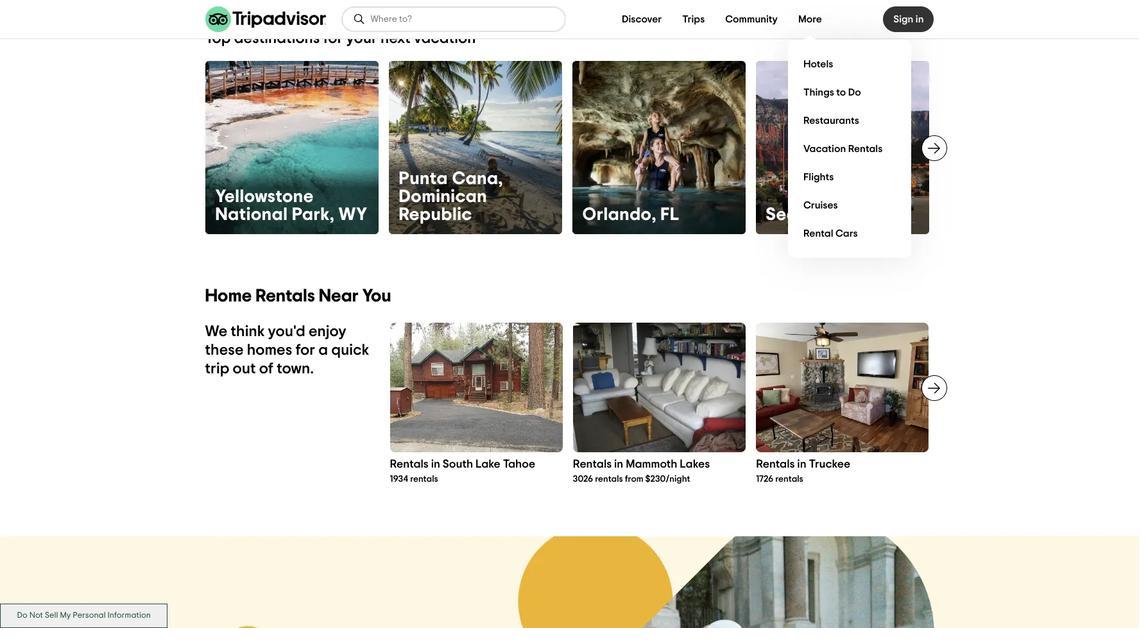 Task type: locate. For each thing, give the bounding box(es) containing it.
top
[[205, 31, 231, 46]]

punta cana, dominican republic link
[[389, 61, 562, 234]]

community button
[[715, 6, 788, 32]]

in left truckee
[[798, 459, 807, 471]]

rentals in south lake tahoe 1934 rentals
[[390, 459, 536, 484]]

for
[[323, 31, 343, 46], [296, 343, 315, 358]]

yellowstone national park, wy
[[215, 188, 368, 224]]

dominican
[[399, 188, 487, 206]]

0 horizontal spatial for
[[296, 343, 315, 358]]

for left your
[[323, 31, 343, 46]]

menu containing hotels
[[788, 40, 912, 258]]

az
[[839, 206, 862, 224]]

not
[[29, 612, 43, 620]]

rentals up 1934
[[390, 459, 429, 471]]

community
[[726, 14, 778, 24]]

you
[[362, 288, 391, 306]]

trip
[[205, 361, 229, 377]]

rentals inside rentals in truckee 1726 rentals
[[756, 459, 795, 471]]

in left the south
[[431, 459, 440, 471]]

next image
[[927, 141, 942, 156]]

punta
[[399, 170, 448, 188]]

0 horizontal spatial do
[[17, 612, 28, 620]]

do inside button
[[17, 612, 28, 620]]

more button
[[788, 6, 833, 32]]

2 rentals from the left
[[595, 475, 623, 484]]

discover button
[[612, 6, 672, 32]]

do inside menu
[[849, 87, 861, 97]]

things to do
[[804, 87, 861, 97]]

rentals down restaurants 'link'
[[849, 143, 883, 154]]

more
[[799, 14, 822, 24]]

rentals up 3026
[[573, 459, 612, 471]]

rentals for rentals in truckee
[[756, 459, 795, 471]]

menu
[[788, 40, 912, 258]]

out
[[233, 361, 256, 377]]

in inside rentals in south lake tahoe 1934 rentals
[[431, 459, 440, 471]]

rentals up 1726
[[756, 459, 795, 471]]

1 horizontal spatial rentals
[[595, 475, 623, 484]]

rentals in mammoth lakes 3026 rentals from $230/night
[[573, 459, 710, 484]]

discover
[[622, 14, 662, 24]]

0 vertical spatial do
[[849, 87, 861, 97]]

things to do link
[[799, 78, 901, 107]]

rentals inside rentals in mammoth lakes 3026 rentals from $230/night
[[573, 459, 612, 471]]

rentals right 1934
[[410, 475, 438, 484]]

in right sign
[[916, 14, 924, 24]]

rentals right 1726
[[776, 475, 804, 484]]

vacation rentals link
[[799, 135, 901, 163]]

rentals left from
[[595, 475, 623, 484]]

0 vertical spatial for
[[323, 31, 343, 46]]

rentals inside rentals in south lake tahoe 1934 rentals
[[390, 459, 429, 471]]

in for rentals in mammoth lakes
[[614, 459, 624, 471]]

home
[[205, 288, 252, 306]]

think
[[231, 324, 265, 340]]

1 vertical spatial do
[[17, 612, 28, 620]]

do right to on the right top of the page
[[849, 87, 861, 97]]

national
[[215, 206, 288, 224]]

rentals inside rentals in south lake tahoe 1934 rentals
[[410, 475, 438, 484]]

for left a
[[296, 343, 315, 358]]

in
[[916, 14, 924, 24], [431, 459, 440, 471], [614, 459, 624, 471], [798, 459, 807, 471]]

we
[[205, 324, 227, 340]]

in inside rentals in mammoth lakes 3026 rentals from $230/night
[[614, 459, 624, 471]]

None search field
[[343, 8, 565, 31]]

from
[[625, 475, 644, 484]]

trips
[[683, 14, 705, 24]]

trips button
[[672, 6, 715, 32]]

in for rentals in south lake tahoe
[[431, 459, 440, 471]]

vacation rentals
[[804, 143, 883, 154]]

0 horizontal spatial rentals
[[410, 475, 438, 484]]

vacation
[[804, 143, 846, 154]]

3 rentals from the left
[[776, 475, 804, 484]]

1 horizontal spatial do
[[849, 87, 861, 97]]

rental cars link
[[799, 220, 901, 248]]

do
[[849, 87, 861, 97], [17, 612, 28, 620]]

rentals
[[849, 143, 883, 154], [256, 288, 315, 306], [390, 459, 429, 471], [573, 459, 612, 471], [756, 459, 795, 471]]

restaurants
[[804, 115, 860, 126]]

punta cana, dominican republic
[[399, 170, 503, 224]]

yellowstone
[[215, 188, 314, 206]]

do not sell my personal information button
[[0, 604, 168, 629]]

in left mammoth
[[614, 459, 624, 471]]

fl
[[661, 206, 680, 224]]

destinations
[[234, 31, 320, 46]]

1 rentals from the left
[[410, 475, 438, 484]]

Search search field
[[371, 13, 554, 25]]

lakes
[[680, 459, 710, 471]]

cars
[[836, 228, 858, 239]]

hotels link
[[799, 50, 901, 78]]

things
[[804, 87, 835, 97]]

do left not
[[17, 612, 28, 620]]

vacation
[[414, 31, 476, 46]]

1 vertical spatial for
[[296, 343, 315, 358]]

tahoe
[[503, 459, 536, 471]]

in inside rentals in truckee 1726 rentals
[[798, 459, 807, 471]]

$230/night
[[646, 475, 691, 484]]

orlando, fl
[[583, 206, 680, 224]]

rental cars
[[804, 228, 858, 239]]

rentals
[[410, 475, 438, 484], [595, 475, 623, 484], [776, 475, 804, 484]]

3026
[[573, 475, 593, 484]]

next
[[381, 31, 411, 46]]

personal
[[73, 612, 106, 620]]

2 horizontal spatial rentals
[[776, 475, 804, 484]]

information
[[108, 612, 151, 620]]



Task type: describe. For each thing, give the bounding box(es) containing it.
wy
[[339, 206, 368, 224]]

sedona, az link
[[756, 61, 929, 234]]

we think you'd enjoy these homes for a quick trip out of town.
[[205, 324, 369, 377]]

home rentals near you
[[205, 288, 391, 306]]

rental
[[804, 228, 834, 239]]

rentals up you'd
[[256, 288, 315, 306]]

rentals for rentals in south lake tahoe
[[390, 459, 429, 471]]

near
[[319, 288, 359, 306]]

sedona,
[[766, 206, 835, 224]]

cruises link
[[799, 191, 901, 220]]

orlando,
[[583, 206, 657, 224]]

sign in link
[[884, 6, 934, 32]]

mammoth
[[626, 459, 678, 471]]

next image
[[927, 381, 942, 396]]

rentals inside rentals in mammoth lakes 3026 rentals from $230/night
[[595, 475, 623, 484]]

homes
[[247, 343, 292, 358]]

these
[[205, 343, 244, 358]]

to
[[837, 87, 846, 97]]

you'd
[[268, 324, 306, 340]]

previous image
[[382, 381, 398, 396]]

1726
[[756, 475, 774, 484]]

previous image
[[197, 141, 213, 156]]

restaurants link
[[799, 107, 901, 135]]

a
[[319, 343, 328, 358]]

lake
[[476, 459, 501, 471]]

town.
[[277, 361, 314, 377]]

south
[[443, 459, 473, 471]]

tripadvisor image
[[205, 6, 326, 32]]

of
[[259, 361, 274, 377]]

do not sell my personal information
[[17, 612, 151, 620]]

truckee
[[809, 459, 851, 471]]

orlando, fl link
[[572, 61, 746, 234]]

1 horizontal spatial for
[[323, 31, 343, 46]]

rentals inside rentals in truckee 1726 rentals
[[776, 475, 804, 484]]

sign
[[894, 14, 914, 24]]

rentals inside menu
[[849, 143, 883, 154]]

my
[[60, 612, 71, 620]]

cruises
[[804, 200, 838, 210]]

top destinations for your next vacation
[[205, 31, 476, 46]]

park,
[[292, 206, 335, 224]]

sedona, az
[[766, 206, 862, 224]]

yellowstone national park, wy link
[[205, 61, 378, 234]]

search image
[[353, 13, 366, 26]]

flights
[[804, 172, 834, 182]]

in for rentals in truckee
[[798, 459, 807, 471]]

sell
[[45, 612, 58, 620]]

cana,
[[452, 170, 503, 188]]

rentals for rentals in mammoth lakes
[[573, 459, 612, 471]]

1934
[[390, 475, 408, 484]]

enjoy
[[309, 324, 347, 340]]

quick
[[331, 343, 369, 358]]

hotels
[[804, 59, 834, 69]]

rentals in truckee 1726 rentals
[[756, 459, 851, 484]]

sign in
[[894, 14, 924, 24]]

for inside we think you'd enjoy these homes for a quick trip out of town.
[[296, 343, 315, 358]]

flights link
[[799, 163, 901, 191]]

your
[[346, 31, 377, 46]]

republic
[[399, 206, 472, 224]]



Task type: vqa. For each thing, say whether or not it's contained in the screenshot.
South
yes



